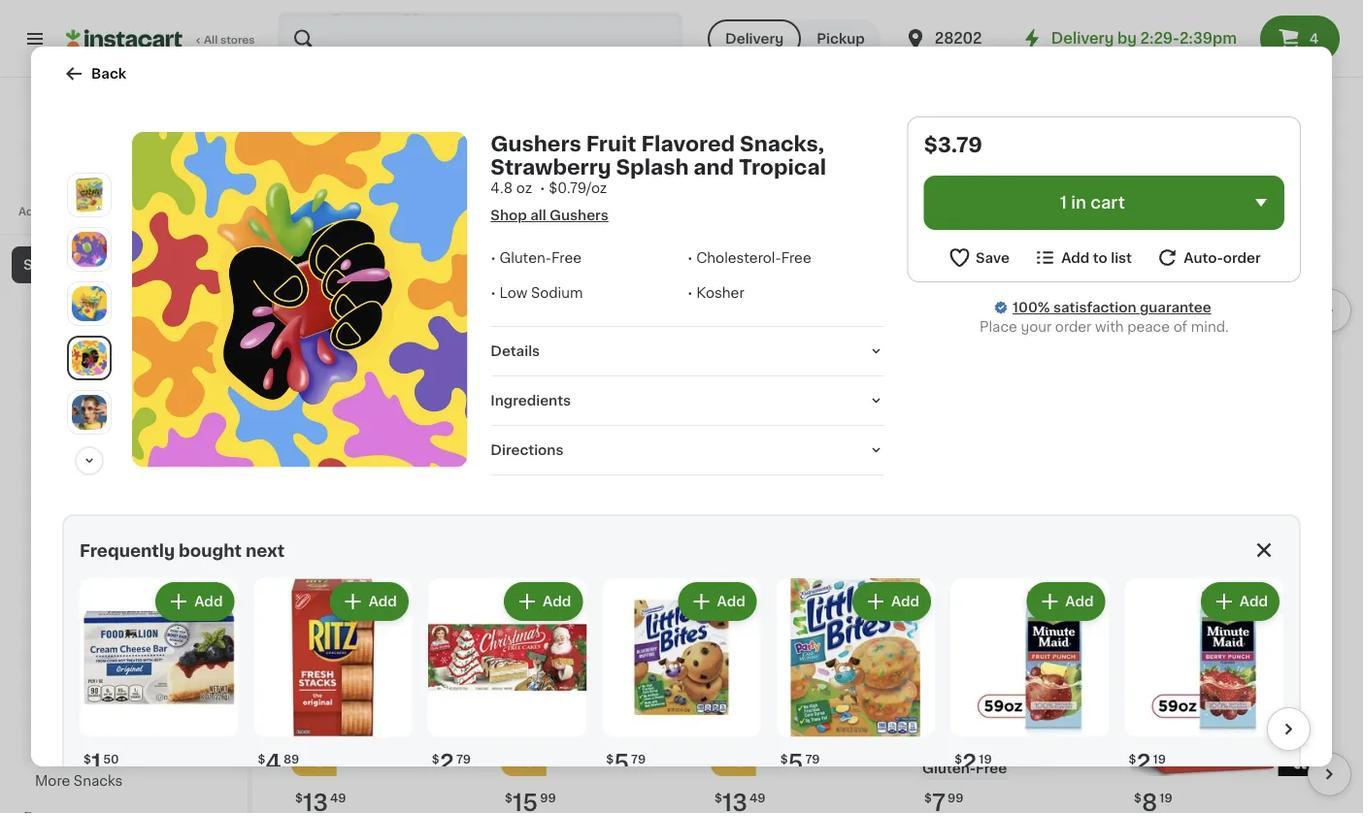 Task type: describe. For each thing, give the bounding box(es) containing it.
0 vertical spatial gluten-
[[500, 252, 552, 265]]

save for $25,
[[1215, 18, 1247, 32]]

1 vertical spatial 100% satisfaction guarantee
[[1013, 301, 1212, 315]]

fruit left cups
[[35, 628, 66, 642]]

& up "popcorn & pretzels" link at the bottom of the page
[[110, 554, 121, 568]]

2 $ 5 79 from the left
[[781, 752, 820, 776]]

product group containing $
[[291, 583, 486, 814]]

in
[[1072, 195, 1087, 211]]

auto-order
[[1184, 251, 1261, 265]]

cookies & sweet treats
[[35, 443, 197, 457]]

& for meat & seafood
[[63, 222, 74, 236]]

popcorn
[[35, 591, 93, 605]]

candy for chocolate & candy
[[124, 296, 169, 309]]

0 horizontal spatial food
[[43, 206, 71, 217]]

directions button
[[491, 441, 885, 460]]

everyday store prices link
[[58, 165, 190, 181]]

0 horizontal spatial more
[[35, 776, 70, 789]]

mind.
[[1191, 321, 1229, 334]]

& for chocolate & candy
[[109, 296, 120, 309]]

0 vertical spatial chips link
[[12, 321, 236, 358]]

milky
[[395, 389, 431, 403]]

gluten-free for 4.8 oz
[[503, 331, 588, 345]]

pack
[[369, 448, 402, 461]]

gum & mints link
[[12, 653, 236, 690]]

of
[[1174, 321, 1188, 334]]

save
[[976, 251, 1010, 265]]

order inside button
[[1224, 251, 1261, 265]]

100% satisfaction guarantee button
[[30, 181, 217, 200]]

items for spend $25, save $5 see eligible items
[[1215, 40, 1254, 53]]

• for • cholesterol-free
[[688, 252, 693, 265]]

mvp
[[100, 206, 126, 217]]

flavored for gushers fruit flavored snacks, strawberry splash and tropical 4.8 oz
[[596, 389, 655, 403]]

twix,
[[357, 389, 391, 403]]

splash for gushers fruit flavored snacks, strawberry splash and tropical 4.8 oz • $0.79/oz
[[616, 157, 689, 177]]

dairy & eggs
[[23, 148, 114, 162]]

minis
[[387, 409, 424, 422]]

• for • low sodium
[[491, 287, 496, 300]]

kosher
[[697, 287, 745, 300]]

items inside see eligible items button
[[795, 20, 835, 34]]

by
[[1118, 32, 1137, 46]]

item carousel region containing 1
[[52, 571, 1311, 814]]

produce link
[[12, 100, 236, 136]]

100% inside button
[[50, 187, 79, 198]]

chocolate inside snickers, twix, milky way & 3 musketeers minis christmas candy chocolate bar variety pack
[[413, 428, 484, 442]]

low
[[500, 287, 528, 300]]

popcorn & pretzels link
[[12, 579, 236, 616]]

delivery button
[[708, 19, 802, 58]]

stores
[[220, 34, 255, 45]]

treats
[[155, 443, 197, 457]]

more snacks
[[35, 776, 123, 789]]

1 horizontal spatial food
[[89, 145, 125, 158]]

directions
[[491, 444, 564, 457]]

frequently
[[80, 543, 175, 560]]

see eligible items button
[[711, 0, 905, 37]]

nuts & trail mix
[[35, 517, 141, 531]]

3 inside snickers, twix, milky way & 3 musketeers minis christmas candy chocolate bar variety pack
[[291, 409, 300, 422]]

fruit up pretzels
[[124, 554, 155, 568]]

99 inside $ 6 99
[[740, 362, 756, 373]]

$5 for spend $25, save $5 see eligible items
[[1251, 18, 1269, 32]]

100% satisfaction guarantee link
[[1013, 298, 1212, 318]]

with
[[1096, 321, 1124, 334]]

chocolate & candy link
[[12, 284, 236, 321]]

item carousel region containing 14
[[291, 144, 1352, 497]]

save for $20,
[[1005, 18, 1038, 32]]

$3.79
[[924, 135, 983, 155]]

89
[[284, 754, 299, 765]]

4 button
[[1261, 16, 1340, 62]]

dried fruit & fruit snacks link
[[12, 542, 236, 579]]

79 inside the $ 2 79
[[456, 754, 471, 765]]

list
[[1111, 251, 1132, 265]]

eligible inside button
[[741, 20, 792, 34]]

program
[[128, 206, 175, 217]]

store
[[112, 168, 141, 178]]

strawberry for gushers fruit flavored snacks, strawberry splash and tropical 4.8 oz
[[557, 409, 632, 422]]

$ 6 99
[[715, 360, 756, 383]]

gushers fruit flavored snacks, strawberry splash and tropical 4.8 oz • $0.79/oz
[[491, 134, 827, 195]]

& inside snickers, twix, milky way & 3 musketeers minis christmas candy chocolate bar variety pack
[[467, 389, 478, 403]]

fruit for dried fruit & fruit snacks
[[76, 554, 107, 568]]

pretzels
[[111, 591, 166, 605]]

recipes link
[[12, 63, 236, 100]]

fruit for gushers fruit flavored snacks, strawberry splash and tropical 4.8 oz
[[562, 389, 593, 403]]

chocolate & candy
[[35, 296, 169, 309]]

$ inside the $ 14 79
[[295, 362, 303, 373]]

spend $25, save $5 see eligible items
[[1131, 18, 1269, 53]]

1 vertical spatial guarantee
[[1140, 301, 1212, 315]]

enlarge fruit & vegetable snacks gushers fruit flavored snacks, strawberry splash and tropical angle_left (opens in a new tab) image
[[72, 232, 107, 267]]

0 vertical spatial to
[[178, 206, 189, 217]]

instacart logo image
[[66, 27, 183, 51]]

oz for gushers fruit flavored snacks, strawberry splash and tropical 4.8 oz • $0.79/oz
[[516, 182, 532, 195]]

increment quantity of gushers fruit flavored snacks, strawberry splash and tropical image
[[660, 163, 684, 186]]

snacks & candy link
[[12, 247, 236, 284]]

2 vertical spatial snacks
[[74, 776, 123, 789]]

pickup
[[817, 32, 865, 46]]

2 horizontal spatial 99
[[948, 793, 964, 804]]

item carousel region containing add
[[291, 575, 1352, 814]]

$ 1 50
[[84, 752, 119, 775]]

prices
[[144, 168, 178, 178]]

& for nuts & trail mix
[[71, 517, 82, 531]]

enlarge fruit & vegetable snacks gushers fruit flavored snacks, strawberry splash and tropical angle_top (opens in a new tab) image
[[72, 395, 107, 430]]

1 vertical spatial lion
[[74, 206, 98, 217]]

dairy & eggs link
[[12, 136, 236, 173]]

fruit for gushers fruit flavored snacks, strawberry splash and tropical 4.8 oz • $0.79/oz
[[586, 134, 637, 154]]

gelatin
[[110, 406, 159, 420]]

view more
[[1238, 533, 1311, 547]]

eggs
[[79, 148, 114, 162]]

crackers
[[35, 370, 96, 383]]

shop
[[491, 209, 527, 222]]

mints
[[86, 665, 124, 678]]

food lion logo image
[[105, 101, 142, 138]]

& for snacks & candy
[[77, 259, 89, 272]]

28202
[[935, 32, 983, 46]]

dried
[[35, 554, 72, 568]]

$ inside $ 1 50
[[84, 754, 91, 765]]

$ inside $ 6 99
[[715, 362, 723, 373]]

all
[[204, 34, 218, 45]]

• inside the gushers fruit flavored snacks, strawberry splash and tropical 4.8 oz • $0.79/oz
[[540, 182, 546, 195]]

1 for 1 in cart
[[1060, 195, 1068, 211]]

fruit cups & applesauce
[[35, 628, 204, 642]]

snickers, twix, milky way & 3 musketeers minis christmas candy chocolate bar variety pack
[[291, 389, 484, 461]]

0 horizontal spatial chocolate
[[35, 296, 106, 309]]

peace
[[1128, 321, 1170, 334]]

ct
[[614, 168, 629, 181]]

enlarge fruit & vegetable snacks gushers fruit flavored snacks, strawberry splash and tropical angle_back (opens in a new tab) image
[[72, 341, 107, 376]]

product group containing 4
[[254, 579, 413, 814]]

28202 button
[[904, 12, 1021, 66]]

auto-order button
[[1156, 246, 1261, 270]]

remove gushers fruit flavored snacks, strawberry splash and tropical image
[[550, 163, 573, 186]]

$20,
[[971, 18, 1002, 32]]

gluten- for 4.8 oz
[[503, 331, 557, 345]]

place your order with peace of mind.
[[980, 321, 1229, 334]]

items for spend $20, save $5 see eligible items
[[1005, 40, 1045, 53]]

delivery for delivery by 2:29-2:39pm
[[1052, 32, 1114, 46]]

1 ct
[[605, 168, 629, 181]]

satisfaction inside button
[[82, 187, 147, 198]]

$ inside $ 3 79
[[505, 362, 513, 373]]

0 vertical spatial snacks
[[23, 259, 74, 272]]

nuts
[[35, 517, 67, 531]]

1 vertical spatial snacks
[[159, 554, 208, 568]]

candy for snacks & candy
[[92, 259, 138, 272]]

49 inside product group
[[330, 793, 346, 804]]

4 inside button
[[1310, 32, 1320, 46]]

79 inside the $ 14 79
[[331, 362, 346, 373]]

snacks, for gushers fruit flavored snacks, strawberry splash and tropical 4.8 oz • $0.79/oz
[[740, 134, 825, 154]]

• kosher
[[688, 287, 745, 300]]

see inside button
[[711, 20, 738, 34]]

cart
[[1091, 195, 1126, 211]]

nuts & trail mix link
[[12, 506, 236, 542]]

gluten- for 99
[[923, 762, 976, 776]]

jerky
[[35, 739, 73, 752]]

• cholesterol-free
[[688, 252, 812, 265]]

cookies
[[35, 443, 91, 457]]

bar
[[291, 448, 314, 461]]

chips inside chips link
[[35, 333, 75, 346]]



Task type: locate. For each thing, give the bounding box(es) containing it.
0 vertical spatial gushers
[[491, 134, 582, 154]]

next
[[246, 543, 285, 560]]

snacks, inside gushers fruit flavored snacks, strawberry splash and tropical 4.8 oz
[[501, 409, 554, 422]]

splash inside the gushers fruit flavored snacks, strawberry splash and tropical 4.8 oz • $0.79/oz
[[616, 157, 689, 177]]

2:39pm
[[1180, 32, 1237, 46]]

see inside spend $20, save $5 see eligible items
[[921, 40, 947, 53]]

1 vertical spatial 4.8
[[501, 448, 524, 461]]

$ 2 19
[[955, 752, 992, 776], [1129, 752, 1167, 776]]

$5 right $20,
[[1041, 18, 1059, 32]]

0 horizontal spatial $ 5 79
[[606, 752, 646, 776]]

$5 right 2:39pm
[[1251, 18, 1269, 32]]

1 horizontal spatial 5
[[788, 752, 804, 776]]

0 horizontal spatial 99
[[540, 793, 556, 804]]

0 horizontal spatial 1
[[91, 752, 101, 775]]

• low sodium
[[491, 287, 583, 300]]

gushers up remove gushers fruit flavored snacks, strawberry splash and tropical image
[[491, 134, 582, 154]]

eligible left pickup 'button' in the right of the page
[[741, 20, 792, 34]]

1 vertical spatial food
[[43, 206, 71, 217]]

and right increment quantity of gushers fruit flavored snacks, strawberry splash and tropical icon
[[694, 157, 734, 177]]

item carousel region
[[291, 144, 1352, 497], [52, 571, 1311, 814], [291, 575, 1352, 814]]

gluten-
[[500, 252, 552, 265], [503, 331, 557, 345], [923, 762, 976, 776]]

dairy
[[23, 148, 61, 162]]

spend for spend $25, save $5
[[1133, 18, 1178, 32]]

guarantee down prices
[[150, 187, 206, 198]]

more
[[1275, 533, 1311, 547], [35, 776, 70, 789]]

2 vertical spatial gluten-
[[923, 762, 976, 776]]

snacks, for gushers fruit flavored snacks, strawberry splash and tropical 4.8 oz
[[501, 409, 554, 422]]

1 in cart field
[[924, 176, 1285, 230]]

see for spend $20, save $5 see eligible items
[[921, 40, 947, 53]]

eligible down $25,
[[1161, 40, 1212, 53]]

tropical inside the gushers fruit flavored snacks, strawberry splash and tropical 4.8 oz • $0.79/oz
[[739, 157, 827, 177]]

4 inside section
[[265, 752, 282, 776]]

$ 4 89
[[258, 752, 299, 776]]

$ inside "$ 4 89"
[[258, 754, 265, 765]]

1 vertical spatial and
[[501, 428, 527, 442]]

order up the mind.
[[1224, 251, 1261, 265]]

add inside "button"
[[1062, 251, 1090, 265]]

3 2 from the left
[[1137, 752, 1152, 776]]

back
[[91, 67, 126, 81]]

0 vertical spatial 4.8
[[491, 182, 513, 195]]

0 horizontal spatial gluten-free
[[503, 331, 588, 345]]

100% satisfaction guarantee inside button
[[50, 187, 206, 198]]

0 horizontal spatial 3
[[291, 409, 300, 422]]

snacks up pretzels
[[159, 554, 208, 568]]

delivery left pickup 'button' in the right of the page
[[726, 32, 784, 46]]

$5 for spend $20, save $5 see eligible items
[[1041, 18, 1059, 32]]

& left gelatin
[[95, 406, 106, 420]]

flavored for gushers fruit flavored snacks, strawberry splash and tropical 4.8 oz • $0.79/oz
[[641, 134, 735, 154]]

view more link
[[1238, 530, 1325, 550]]

0 vertical spatial candy
[[92, 259, 138, 272]]

auto-
[[1184, 251, 1224, 265]]

& left sweet
[[94, 443, 105, 457]]

1 vertical spatial satisfaction
[[1054, 301, 1137, 315]]

• down shop
[[491, 252, 496, 265]]

spend inside spend $25, save $5 see eligible items
[[1133, 18, 1178, 32]]

• left kosher
[[688, 287, 693, 300]]

service type group
[[708, 19, 881, 58]]

free inside product group
[[557, 331, 588, 345]]

jerky link
[[12, 727, 236, 764]]

oz
[[516, 182, 532, 195], [335, 448, 351, 461], [528, 448, 544, 461]]

gluten-free inside product group
[[503, 331, 588, 345]]

satisfaction up the mvp
[[82, 187, 147, 198]]

• up • kosher
[[688, 252, 693, 265]]

candy inside snickers, twix, milky way & 3 musketeers minis christmas candy chocolate bar variety pack
[[365, 428, 410, 442]]

eligible for spend $25, save $5 see eligible items
[[1161, 40, 1212, 53]]

1 left 50
[[91, 752, 101, 775]]

1 vertical spatial 1
[[1060, 195, 1068, 211]]

candy up pack
[[365, 428, 410, 442]]

3 down details
[[513, 360, 528, 383]]

to left list
[[1093, 251, 1108, 265]]

0 vertical spatial splash
[[616, 157, 689, 177]]

gluten- inside product group
[[503, 331, 557, 345]]

tropical inside gushers fruit flavored snacks, strawberry splash and tropical 4.8 oz
[[530, 428, 584, 442]]

0 horizontal spatial save
[[192, 206, 218, 217]]

ingredients button
[[491, 391, 885, 411]]

food lion
[[89, 145, 158, 158]]

chocolate down way
[[413, 428, 484, 442]]

chips up crackers
[[35, 333, 75, 346]]

& right enlarge fruit & vegetable snacks gushers fruit flavored snacks, strawberry splash and tropical angle_right (opens in a new tab) image in the top of the page
[[109, 296, 120, 309]]

3 down snickers,
[[291, 409, 300, 422]]

1 for 1 ct
[[605, 168, 611, 181]]

recipes
[[23, 74, 80, 88]]

delivery left "by"
[[1052, 32, 1114, 46]]

enlarge fruit & vegetable snacks gushers fruit flavored snacks, strawberry splash and tropical angle_right (opens in a new tab) image
[[72, 287, 107, 321]]

fruit inside the gushers fruit flavored snacks, strawberry splash and tropical 4.8 oz • $0.79/oz
[[586, 134, 637, 154]]

0 horizontal spatial items
[[795, 20, 835, 34]]

& left pretzels
[[96, 591, 107, 605]]

save right $20,
[[1005, 18, 1038, 32]]

strawberry for gushers fruit flavored snacks, strawberry splash and tropical 4.8 oz • $0.79/oz
[[491, 157, 611, 177]]

4.8 inside the gushers fruit flavored snacks, strawberry splash and tropical 4.8 oz • $0.79/oz
[[491, 182, 513, 195]]

$ inside the $ 2 79
[[432, 754, 440, 765]]

1 vertical spatial strawberry
[[557, 409, 632, 422]]

1 horizontal spatial lion
[[128, 145, 158, 158]]

section containing 1
[[52, 515, 1311, 814]]

popcorn & pretzels
[[35, 591, 166, 605]]

save inside spend $20, save $5 see eligible items
[[1005, 18, 1038, 32]]

& for dairy & eggs
[[64, 148, 76, 162]]

1 vertical spatial 3
[[291, 409, 300, 422]]

1 horizontal spatial 49
[[750, 793, 766, 804]]

product group containing 6
[[711, 151, 905, 472]]

candy
[[92, 259, 138, 272], [124, 296, 169, 309], [365, 428, 410, 442]]

1 horizontal spatial delivery
[[1052, 32, 1114, 46]]

pudding
[[35, 406, 92, 420]]

2 $5 from the left
[[1251, 18, 1269, 32]]

food down beverages
[[43, 206, 71, 217]]

bought
[[179, 543, 242, 560]]

35.24 oz
[[291, 448, 351, 461]]

pudding & gelatin link
[[12, 395, 236, 432]]

1 vertical spatial tropical
[[530, 428, 584, 442]]

musketeers
[[304, 409, 384, 422]]

oz up all
[[516, 182, 532, 195]]

0 horizontal spatial lion
[[74, 206, 98, 217]]

order
[[1224, 251, 1261, 265], [1056, 321, 1092, 334]]

$5 inside spend $20, save $5 see eligible items
[[1041, 18, 1059, 32]]

snacks down $ 1 50
[[74, 776, 123, 789]]

2 49 from the left
[[750, 793, 766, 804]]

produce
[[23, 111, 83, 125]]

candy down snacks & candy link
[[124, 296, 169, 309]]

meat & seafood
[[23, 222, 136, 236]]

splash for gushers fruit flavored snacks, strawberry splash and tropical 4.8 oz
[[636, 409, 682, 422]]

0 horizontal spatial 4
[[265, 752, 282, 776]]

None search field
[[278, 12, 683, 66]]

trail
[[85, 517, 113, 531]]

section
[[52, 515, 1311, 814]]

tropical for gushers fruit flavored snacks, strawberry splash and tropical 4.8 oz
[[530, 428, 584, 442]]

• for • kosher
[[688, 287, 693, 300]]

delivery inside button
[[726, 32, 784, 46]]

1 horizontal spatial 2
[[963, 752, 977, 776]]

snacks down meat
[[23, 259, 74, 272]]

enlarge fruit & vegetable snacks gushers fruit flavored snacks, strawberry splash and tropical hero (opens in a new tab) image
[[72, 178, 107, 213]]

dips
[[35, 702, 66, 715]]

strawberry inside the gushers fruit flavored snacks, strawberry splash and tropical 4.8 oz • $0.79/oz
[[491, 157, 611, 177]]

$0.79/oz
[[549, 182, 607, 195]]

eligible inside spend $20, save $5 see eligible items
[[951, 40, 1002, 53]]

& right gum
[[71, 665, 82, 678]]

place
[[980, 321, 1018, 334]]

100% down everyday
[[50, 187, 79, 198]]

& for gum & mints
[[71, 665, 82, 678]]

flavored up increment quantity of gushers fruit flavored snacks, strawberry splash and tropical icon
[[641, 134, 735, 154]]

0 horizontal spatial tropical
[[530, 428, 584, 442]]

1 horizontal spatial items
[[1005, 40, 1045, 53]]

2 horizontal spatial save
[[1215, 18, 1247, 32]]

see inside spend $25, save $5 see eligible items
[[1131, 40, 1157, 53]]

food up the everyday store prices
[[89, 145, 125, 158]]

product group containing 3
[[501, 151, 695, 464]]

shop all gushers
[[491, 209, 609, 222]]

lion
[[128, 145, 158, 158], [74, 206, 98, 217]]

1 horizontal spatial see
[[921, 40, 947, 53]]

& right way
[[467, 389, 478, 403]]

save inside spend $25, save $5 see eligible items
[[1215, 18, 1247, 32]]

meat
[[23, 222, 59, 236]]

2:29-
[[1141, 32, 1180, 46]]

more snacks link
[[12, 764, 236, 801]]

product group containing 1
[[80, 579, 238, 814]]

add food lion mvp program to save link
[[18, 204, 229, 220]]

0 vertical spatial 100%
[[50, 187, 79, 198]]

2 horizontal spatial eligible
[[1161, 40, 1212, 53]]

lion up the store
[[128, 145, 158, 158]]

1 $5 from the left
[[1041, 18, 1059, 32]]

0 horizontal spatial eligible
[[741, 20, 792, 34]]

dried fruit & fruit snacks
[[35, 554, 208, 568]]

strawberry inside gushers fruit flavored snacks, strawberry splash and tropical 4.8 oz
[[557, 409, 632, 422]]

1
[[605, 168, 611, 181], [1060, 195, 1068, 211], [91, 752, 101, 775]]

0 horizontal spatial and
[[501, 428, 527, 442]]

tropical for gushers fruit flavored snacks, strawberry splash and tropical 4.8 oz • $0.79/oz
[[739, 157, 827, 177]]

product group containing 14
[[291, 151, 486, 464]]

0 horizontal spatial 100%
[[50, 187, 79, 198]]

0 vertical spatial more
[[1275, 533, 1311, 547]]

see
[[711, 20, 738, 34], [921, 40, 947, 53], [1131, 40, 1157, 53]]

1 horizontal spatial 99
[[740, 362, 756, 373]]

cholesterol-
[[697, 252, 782, 265]]

sweet
[[109, 443, 151, 457]]

2 $ 2 19 from the left
[[1129, 752, 1167, 776]]

snacks, inside the gushers fruit flavored snacks, strawberry splash and tropical 4.8 oz • $0.79/oz
[[740, 134, 825, 154]]

19
[[979, 754, 992, 765], [1153, 754, 1167, 765], [1160, 793, 1173, 804]]

gushers for gushers fruit flavored snacks, strawberry splash and tropical 4.8 oz
[[501, 389, 559, 403]]

0 vertical spatial strawberry
[[491, 157, 611, 177]]

1 horizontal spatial more
[[1275, 533, 1311, 547]]

& down meat & seafood
[[77, 259, 89, 272]]

add button
[[405, 157, 480, 192], [1034, 157, 1109, 192], [1244, 157, 1319, 192], [158, 585, 233, 620], [332, 585, 407, 620], [506, 585, 581, 620], [680, 585, 755, 620], [855, 585, 930, 620], [1029, 585, 1104, 620], [1203, 585, 1278, 620], [615, 588, 690, 623], [824, 588, 899, 623], [1034, 588, 1109, 623], [1244, 588, 1319, 623]]

& for pudding & gelatin
[[95, 406, 106, 420]]

• left remove gushers fruit flavored snacks, strawberry splash and tropical image
[[540, 182, 546, 195]]

1 vertical spatial gluten-free
[[923, 762, 1007, 776]]

0 horizontal spatial 2
[[440, 752, 454, 776]]

everyday
[[58, 168, 110, 178]]

flavored
[[641, 134, 735, 154], [596, 389, 655, 403]]

• for • gluten-free
[[491, 252, 496, 265]]

see for spend $25, save $5 see eligible items
[[1131, 40, 1157, 53]]

delivery by 2:29-2:39pm link
[[1021, 27, 1237, 51]]

order left with
[[1056, 321, 1092, 334]]

& right meat
[[63, 222, 74, 236]]

gushers down $ 3 79
[[501, 389, 559, 403]]

1 $ 5 79 from the left
[[606, 752, 646, 776]]

oz inside gushers fruit flavored snacks, strawberry splash and tropical 4.8 oz
[[528, 448, 544, 461]]

fruit & vegetable snacks gushers fruit flavored snacks, strawberry splash and tropical angle_back image
[[132, 132, 468, 468]]

100% satisfaction guarantee down the store
[[50, 187, 206, 198]]

4.8 up shop
[[491, 182, 513, 195]]

beverages
[[23, 185, 98, 199]]

and inside the gushers fruit flavored snacks, strawberry splash and tropical 4.8 oz • $0.79/oz
[[694, 157, 734, 177]]

& for cookies & sweet treats
[[94, 443, 105, 457]]

eligible down $20,
[[951, 40, 1002, 53]]

candy down the seafood
[[92, 259, 138, 272]]

2 vertical spatial candy
[[365, 428, 410, 442]]

1 horizontal spatial gluten-free
[[923, 762, 1007, 776]]

0 vertical spatial tropical
[[739, 157, 827, 177]]

• left low
[[491, 287, 496, 300]]

2 5 from the left
[[788, 752, 804, 776]]

• gluten-free
[[491, 252, 582, 265]]

0 horizontal spatial spend
[[923, 18, 968, 32]]

$ 3 79
[[505, 360, 545, 383]]

0 horizontal spatial 100% satisfaction guarantee
[[50, 187, 206, 198]]

1 horizontal spatial $ 5 79
[[781, 752, 820, 776]]

chips link down chocolate & candy
[[12, 321, 236, 358]]

1 inside 1 in cart field
[[1060, 195, 1068, 211]]

1 horizontal spatial 3
[[513, 360, 528, 383]]

& right cups
[[109, 628, 120, 642]]

gluten-free
[[503, 331, 588, 345], [923, 762, 1007, 776]]

1 horizontal spatial 1
[[605, 168, 611, 181]]

beverages link
[[12, 173, 236, 210]]

lion up meat & seafood
[[74, 206, 98, 217]]

0 horizontal spatial see
[[711, 20, 738, 34]]

1 2 from the left
[[440, 752, 454, 776]]

flavored inside gushers fruit flavored snacks, strawberry splash and tropical 4.8 oz
[[596, 389, 655, 403]]

fruit down nuts & trail mix
[[76, 554, 107, 568]]

1 $ 2 19 from the left
[[955, 752, 992, 776]]

and inside gushers fruit flavored snacks, strawberry splash and tropical 4.8 oz
[[501, 428, 527, 442]]

spend left $20,
[[923, 18, 968, 32]]

1 horizontal spatial 100% satisfaction guarantee
[[1013, 301, 1212, 315]]

1 horizontal spatial tropical
[[739, 157, 827, 177]]

flavored inside the gushers fruit flavored snacks, strawberry splash and tropical 4.8 oz • $0.79/oz
[[641, 134, 735, 154]]

gushers inside gushers fruit flavored snacks, strawberry splash and tropical 4.8 oz
[[501, 389, 559, 403]]

0 vertical spatial 1
[[605, 168, 611, 181]]

strawberry down "ingredients"
[[557, 409, 632, 422]]

guarantee inside button
[[150, 187, 206, 198]]

pudding & gelatin
[[35, 406, 159, 420]]

fruit inside gushers fruit flavored snacks, strawberry splash and tropical 4.8 oz
[[562, 389, 593, 403]]

gum & mints
[[35, 665, 124, 678]]

more down jerky on the bottom of page
[[35, 776, 70, 789]]

food
[[89, 145, 125, 158], [43, 206, 71, 217]]

spend $20, save $5 see eligible items
[[921, 18, 1059, 53]]

satisfaction up place your order with peace of mind.
[[1054, 301, 1137, 315]]

0 vertical spatial and
[[694, 157, 734, 177]]

0 horizontal spatial delivery
[[726, 32, 784, 46]]

variety
[[318, 448, 365, 461]]

2 horizontal spatial 2
[[1137, 752, 1152, 776]]

eligible for spend $20, save $5 see eligible items
[[951, 40, 1002, 53]]

your
[[1021, 321, 1052, 334]]

1 left in
[[1060, 195, 1068, 211]]

oz down "ingredients"
[[528, 448, 544, 461]]

$5
[[1041, 18, 1059, 32], [1251, 18, 1269, 32]]

2 vertical spatial 1
[[91, 752, 101, 775]]

save button
[[948, 246, 1010, 270]]

1 vertical spatial chips
[[291, 530, 354, 550]]

1 vertical spatial to
[[1093, 251, 1108, 265]]

and for gushers fruit flavored snacks, strawberry splash and tropical 4.8 oz • $0.79/oz
[[694, 157, 734, 177]]

delivery for delivery
[[726, 32, 784, 46]]

$5 inside spend $25, save $5 see eligible items
[[1251, 18, 1269, 32]]

splash inside gushers fruit flavored snacks, strawberry splash and tropical 4.8 oz
[[636, 409, 682, 422]]

0 horizontal spatial 49
[[330, 793, 346, 804]]

frequently bought next
[[80, 543, 285, 560]]

gluten-free for 99
[[923, 762, 1007, 776]]

and for gushers fruit flavored snacks, strawberry splash and tropical 4.8 oz
[[501, 428, 527, 442]]

satisfaction
[[82, 187, 147, 198], [1054, 301, 1137, 315]]

delivery by 2:29-2:39pm
[[1052, 32, 1237, 46]]

chocolate down snacks & candy
[[35, 296, 106, 309]]

fruit up directions
[[562, 389, 593, 403]]

0 vertical spatial flavored
[[641, 134, 735, 154]]

strawberry up $0.79/oz
[[491, 157, 611, 177]]

1 horizontal spatial chips
[[291, 530, 354, 550]]

2 horizontal spatial 1
[[1060, 195, 1068, 211]]

1 vertical spatial flavored
[[596, 389, 655, 403]]

gushers
[[550, 209, 609, 222]]

0 horizontal spatial $ 2 19
[[955, 752, 992, 776]]

dips link
[[12, 690, 236, 727]]

splash
[[616, 157, 689, 177], [636, 409, 682, 422]]

1 left ct
[[605, 168, 611, 181]]

details button
[[491, 342, 885, 361]]

1 5 from the left
[[614, 752, 629, 776]]

& up everyday
[[64, 148, 76, 162]]

0 vertical spatial 3
[[513, 360, 528, 383]]

cookies & sweet treats link
[[12, 432, 236, 469]]

1 horizontal spatial to
[[1093, 251, 1108, 265]]

save right $25,
[[1215, 18, 1247, 32]]

4.8 inside gushers fruit flavored snacks, strawberry splash and tropical 4.8 oz
[[501, 448, 524, 461]]

to inside "button"
[[1093, 251, 1108, 265]]

to
[[178, 206, 189, 217], [1093, 251, 1108, 265]]

1 vertical spatial chocolate
[[413, 428, 484, 442]]

0 horizontal spatial chips link
[[12, 321, 236, 358]]

& for popcorn & pretzels
[[96, 591, 107, 605]]

1 49 from the left
[[330, 793, 346, 804]]

chips right the 'next'
[[291, 530, 354, 550]]

1 inside section
[[91, 752, 101, 775]]

flavored down details button
[[596, 389, 655, 403]]

4.8 for gushers fruit flavored snacks, strawberry splash and tropical 4.8 oz • $0.79/oz
[[491, 182, 513, 195]]

chips link right the 'next'
[[291, 528, 354, 551]]

100% up your
[[1013, 301, 1051, 315]]

1 horizontal spatial chips link
[[291, 528, 354, 551]]

2 horizontal spatial items
[[1215, 40, 1254, 53]]

and up directions
[[501, 428, 527, 442]]

0 horizontal spatial $5
[[1041, 18, 1059, 32]]

2 2 from the left
[[963, 752, 977, 776]]

100% satisfaction guarantee up with
[[1013, 301, 1212, 315]]

1 horizontal spatial $5
[[1251, 18, 1269, 32]]

1 horizontal spatial save
[[1005, 18, 1038, 32]]

gushers for gushers fruit flavored snacks, strawberry splash and tropical 4.8 oz • $0.79/oz
[[491, 134, 582, 154]]

1 horizontal spatial satisfaction
[[1054, 301, 1137, 315]]

save right program
[[192, 206, 218, 217]]

oz for gushers fruit flavored snacks, strawberry splash and tropical 4.8 oz
[[528, 448, 544, 461]]

0 vertical spatial lion
[[128, 145, 158, 158]]

eligible inside spend $25, save $5 see eligible items
[[1161, 40, 1212, 53]]

everyday store prices
[[58, 168, 178, 178]]

1 vertical spatial snacks,
[[501, 409, 554, 422]]

oz inside the gushers fruit flavored snacks, strawberry splash and tropical 4.8 oz • $0.79/oz
[[516, 182, 532, 195]]

1 vertical spatial order
[[1056, 321, 1092, 334]]

fruit up 1 ct
[[586, 134, 637, 154]]

0 vertical spatial snacks,
[[740, 134, 825, 154]]

1 in cart
[[1060, 195, 1126, 211]]

50
[[103, 754, 119, 765]]

spend for spend $20, save $5
[[923, 18, 968, 32]]

1 vertical spatial 100%
[[1013, 301, 1051, 315]]

product group
[[291, 151, 486, 464], [501, 151, 695, 464], [711, 151, 905, 472], [921, 151, 1115, 462], [1131, 151, 1325, 489], [80, 579, 238, 814], [254, 579, 413, 814], [428, 579, 587, 814], [602, 579, 761, 814], [777, 579, 935, 814], [951, 579, 1110, 814], [1125, 579, 1284, 814], [291, 583, 486, 814], [501, 583, 695, 814], [711, 583, 905, 814], [921, 583, 1115, 814], [1131, 583, 1325, 814]]

ingredients
[[491, 394, 571, 408]]

more right the view
[[1275, 533, 1311, 547]]

items inside spend $20, save $5 see eligible items
[[1005, 40, 1045, 53]]

meat & seafood link
[[12, 210, 236, 247]]

4
[[1310, 32, 1320, 46], [265, 752, 282, 776]]

oz down christmas
[[335, 448, 351, 461]]

4.8 down "ingredients"
[[501, 448, 524, 461]]

spend left $25,
[[1133, 18, 1178, 32]]

0 horizontal spatial satisfaction
[[82, 187, 147, 198]]

0 vertical spatial satisfaction
[[82, 187, 147, 198]]

guarantee up of
[[1140, 301, 1212, 315]]

gushers inside the gushers fruit flavored snacks, strawberry splash and tropical 4.8 oz • $0.79/oz
[[491, 134, 582, 154]]

100% satisfaction guarantee
[[50, 187, 206, 198], [1013, 301, 1212, 315]]

gushers
[[491, 134, 582, 154], [501, 389, 559, 403]]

1 horizontal spatial and
[[694, 157, 734, 177]]

0 vertical spatial guarantee
[[150, 187, 206, 198]]

1 spend from the left
[[923, 18, 968, 32]]

spend inside spend $20, save $5 see eligible items
[[923, 18, 968, 32]]

$25,
[[1181, 18, 1212, 32]]

0 horizontal spatial order
[[1056, 321, 1092, 334]]

& left trail
[[71, 517, 82, 531]]

add food lion mvp program to save
[[18, 206, 218, 217]]

1 horizontal spatial snacks,
[[740, 134, 825, 154]]

snickers,
[[291, 389, 353, 403]]

0 horizontal spatial snacks,
[[501, 409, 554, 422]]

1 horizontal spatial 4
[[1310, 32, 1320, 46]]

2 spend from the left
[[1133, 18, 1178, 32]]

to right program
[[178, 206, 189, 217]]

way
[[434, 389, 464, 403]]

4.8 for gushers fruit flavored snacks, strawberry splash and tropical 4.8 oz
[[501, 448, 524, 461]]

items inside spend $25, save $5 see eligible items
[[1215, 40, 1254, 53]]

0 vertical spatial order
[[1224, 251, 1261, 265]]

79 inside $ 3 79
[[530, 362, 545, 373]]

crackers link
[[12, 358, 236, 395]]



Task type: vqa. For each thing, say whether or not it's contained in the screenshot.
Lime to the left
no



